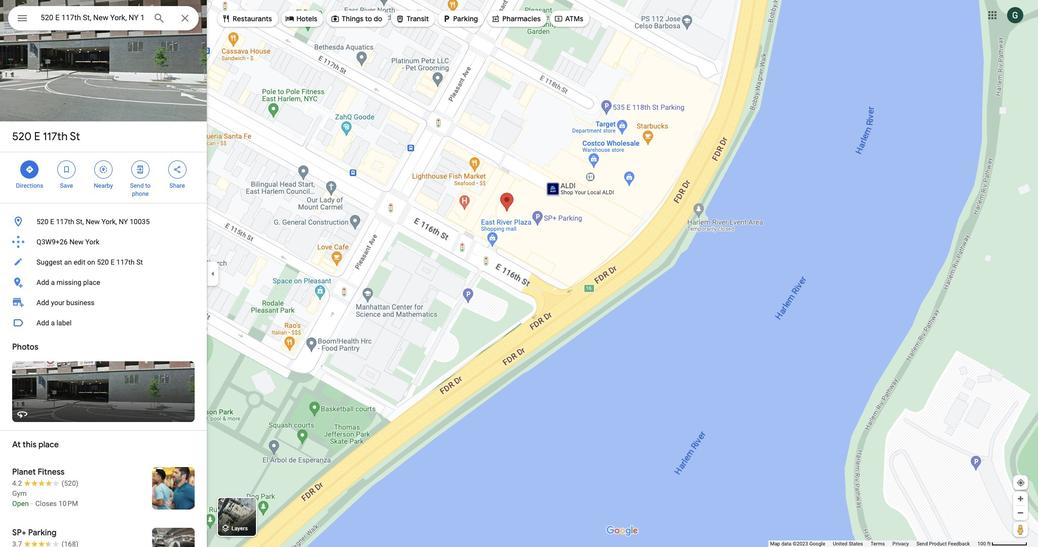 Task type: describe. For each thing, give the bounding box(es) containing it.
terms button
[[871, 541, 885, 548]]

on
[[87, 259, 95, 267]]

planet
[[12, 468, 36, 478]]


[[173, 164, 182, 175]]

photos
[[12, 343, 38, 353]]

 search field
[[8, 6, 199, 32]]

10 pm
[[59, 500, 78, 508]]

things
[[342, 14, 363, 23]]

 hotels
[[285, 13, 317, 24]]

3.7 stars 168 reviews image
[[12, 540, 78, 548]]

520 e 117th st
[[12, 130, 80, 144]]

2 horizontal spatial e
[[111, 259, 115, 267]]

privacy
[[893, 542, 909, 547]]

do
[[374, 14, 382, 23]]

suggest
[[36, 259, 62, 267]]

add a label button
[[0, 313, 207, 334]]

open
[[12, 500, 29, 508]]

united
[[833, 542, 847, 547]]

add your business
[[36, 299, 95, 307]]

10035
[[130, 218, 150, 226]]

 parking
[[442, 13, 478, 24]]

0 vertical spatial new
[[86, 218, 100, 226]]


[[62, 164, 71, 175]]

share
[[169, 182, 185, 190]]

send product feedback
[[916, 542, 970, 547]]

520 e 117th st main content
[[0, 0, 207, 548]]

united states button
[[833, 541, 863, 548]]

footer inside google maps element
[[770, 541, 977, 548]]

©2023
[[793, 542, 808, 547]]

520 E 117th St, New York, NY 10035 field
[[8, 6, 199, 30]]

520 e 117th st, new york, ny 10035 button
[[0, 212, 207, 232]]


[[285, 13, 294, 24]]

york,
[[102, 218, 117, 226]]

map data ©2023 google
[[770, 542, 825, 547]]

add a missing place button
[[0, 273, 207, 293]]

show street view coverage image
[[1013, 523, 1028, 538]]

zoom in image
[[1017, 496, 1024, 503]]


[[442, 13, 451, 24]]


[[222, 13, 231, 24]]

gym open ⋅ closes 10 pm
[[12, 490, 78, 508]]

send to phone
[[130, 182, 151, 198]]

send for send product feedback
[[916, 542, 928, 547]]

hotels
[[296, 14, 317, 23]]

google account: greg robinson  
(robinsongreg175@gmail.com) image
[[1007, 7, 1023, 23]]

add a missing place
[[36, 279, 100, 287]]

parking for sp+
[[28, 529, 56, 539]]

map
[[770, 542, 780, 547]]

 things to do
[[331, 13, 382, 24]]

zoom out image
[[1017, 510, 1024, 518]]

 restaurants
[[222, 13, 272, 24]]

q3w9+26 new york button
[[0, 232, 207, 252]]

save
[[60, 182, 73, 190]]

 pharmacies
[[491, 13, 541, 24]]

a for label
[[51, 319, 55, 327]]

add your business link
[[0, 293, 207, 313]]

0 horizontal spatial st
[[70, 130, 80, 144]]

e for 520 e 117th st
[[34, 130, 40, 144]]

q3w9+26
[[36, 238, 68, 246]]

nearby
[[94, 182, 113, 190]]

st,
[[76, 218, 84, 226]]

place inside button
[[83, 279, 100, 287]]

product
[[929, 542, 947, 547]]

privacy button
[[893, 541, 909, 548]]

data
[[781, 542, 791, 547]]

none field inside 520 e 117th st, new york, ny 10035 field
[[41, 12, 145, 24]]

pharmacies
[[502, 14, 541, 23]]

e for 520 e 117th st, new york, ny 10035
[[50, 218, 54, 226]]

sp+ parking
[[12, 529, 56, 539]]

2 vertical spatial 117th
[[116, 259, 135, 267]]

117th for st,
[[56, 218, 74, 226]]

united states
[[833, 542, 863, 547]]



Task type: locate. For each thing, give the bounding box(es) containing it.
planet fitness
[[12, 468, 65, 478]]

1 horizontal spatial parking
[[453, 14, 478, 23]]

ft
[[987, 542, 991, 547]]

terms
[[871, 542, 885, 547]]

1 vertical spatial new
[[69, 238, 84, 246]]

520
[[12, 130, 32, 144], [36, 218, 48, 226], [97, 259, 109, 267]]

add for add your business
[[36, 299, 49, 307]]

st
[[70, 130, 80, 144], [136, 259, 143, 267]]

1 vertical spatial e
[[50, 218, 54, 226]]


[[99, 164, 108, 175]]

states
[[849, 542, 863, 547]]

100 ft button
[[977, 542, 1027, 547]]

0 horizontal spatial parking
[[28, 529, 56, 539]]

1 horizontal spatial st
[[136, 259, 143, 267]]

sp+ parking link
[[0, 521, 207, 548]]

add inside add a missing place button
[[36, 279, 49, 287]]

york
[[85, 238, 99, 246]]

ny
[[119, 218, 128, 226]]

to inside send to phone
[[145, 182, 151, 190]]

missing
[[57, 279, 81, 287]]

0 vertical spatial send
[[130, 182, 144, 190]]

0 vertical spatial add
[[36, 279, 49, 287]]

new right st,
[[86, 218, 100, 226]]

520 up 
[[12, 130, 32, 144]]

restaurants
[[233, 14, 272, 23]]

closes
[[35, 500, 57, 508]]

117th up 
[[43, 130, 68, 144]]

0 vertical spatial a
[[51, 279, 55, 287]]

1 vertical spatial parking
[[28, 529, 56, 539]]


[[491, 13, 500, 24]]

new
[[86, 218, 100, 226], [69, 238, 84, 246]]

transit
[[407, 14, 429, 23]]

2 horizontal spatial 520
[[97, 259, 109, 267]]

0 horizontal spatial new
[[69, 238, 84, 246]]

add for add a missing place
[[36, 279, 49, 287]]

1 vertical spatial 520
[[36, 218, 48, 226]]

new left york
[[69, 238, 84, 246]]

add inside add a label button
[[36, 319, 49, 327]]

1 horizontal spatial e
[[50, 218, 54, 226]]

label
[[57, 319, 72, 327]]

send left the "product"
[[916, 542, 928, 547]]

2 vertical spatial 520
[[97, 259, 109, 267]]

feedback
[[948, 542, 970, 547]]

117th for st
[[43, 130, 68, 144]]

your
[[51, 299, 65, 307]]

a for missing
[[51, 279, 55, 287]]

atms
[[565, 14, 583, 23]]

0 vertical spatial e
[[34, 130, 40, 144]]

add left your at left
[[36, 299, 49, 307]]

gym
[[12, 490, 27, 498]]

a left missing
[[51, 279, 55, 287]]

at this place
[[12, 440, 59, 451]]

add inside add your business link
[[36, 299, 49, 307]]


[[25, 164, 34, 175]]

send inside "button"
[[916, 542, 928, 547]]

parking inside  parking
[[453, 14, 478, 23]]

4.2
[[12, 480, 22, 488]]

directions
[[16, 182, 43, 190]]

e
[[34, 130, 40, 144], [50, 218, 54, 226], [111, 259, 115, 267]]

 button
[[8, 6, 36, 32]]

google
[[809, 542, 825, 547]]


[[554, 13, 563, 24]]

1 vertical spatial place
[[38, 440, 59, 451]]

1 horizontal spatial place
[[83, 279, 100, 287]]

phone
[[132, 191, 149, 198]]

add a label
[[36, 319, 72, 327]]

e up 
[[34, 130, 40, 144]]

0 horizontal spatial e
[[34, 130, 40, 144]]

parking
[[453, 14, 478, 23], [28, 529, 56, 539]]

add
[[36, 279, 49, 287], [36, 299, 49, 307], [36, 319, 49, 327]]

117th
[[43, 130, 68, 144], [56, 218, 74, 226], [116, 259, 135, 267]]

parking right 
[[453, 14, 478, 23]]

1 vertical spatial to
[[145, 182, 151, 190]]

None field
[[41, 12, 145, 24]]

an
[[64, 259, 72, 267]]

suggest an edit on 520 e 117th st button
[[0, 252, 207, 273]]

place down on in the top of the page
[[83, 279, 100, 287]]

q3w9+26 new york
[[36, 238, 99, 246]]

a left label
[[51, 319, 55, 327]]

1 vertical spatial a
[[51, 319, 55, 327]]

2 add from the top
[[36, 299, 49, 307]]

100
[[977, 542, 986, 547]]

0 vertical spatial 520
[[12, 130, 32, 144]]

2 vertical spatial add
[[36, 319, 49, 327]]

layers
[[232, 526, 248, 533]]

1 horizontal spatial 520
[[36, 218, 48, 226]]

to inside  things to do
[[365, 14, 372, 23]]

0 horizontal spatial place
[[38, 440, 59, 451]]

0 vertical spatial 117th
[[43, 130, 68, 144]]

117th left st,
[[56, 218, 74, 226]]


[[136, 164, 145, 175]]

 atms
[[554, 13, 583, 24]]

footer containing map data ©2023 google
[[770, 541, 977, 548]]

at
[[12, 440, 21, 451]]

e up "q3w9+26"
[[50, 218, 54, 226]]

parking for 
[[453, 14, 478, 23]]

1 vertical spatial 117th
[[56, 218, 74, 226]]

to up phone at the top of page
[[145, 182, 151, 190]]

1 horizontal spatial new
[[86, 218, 100, 226]]

send for send to phone
[[130, 182, 144, 190]]

2 vertical spatial e
[[111, 259, 115, 267]]

st down 10035
[[136, 259, 143, 267]]

a inside button
[[51, 319, 55, 327]]

520 up "q3w9+26"
[[36, 218, 48, 226]]

send
[[130, 182, 144, 190], [916, 542, 928, 547]]

520 right on in the top of the page
[[97, 259, 109, 267]]

 transit
[[396, 13, 429, 24]]

1 a from the top
[[51, 279, 55, 287]]

place
[[83, 279, 100, 287], [38, 440, 59, 451]]

show your location image
[[1016, 479, 1025, 488]]

520 e 117th st, new york, ny 10035
[[36, 218, 150, 226]]

this
[[23, 440, 37, 451]]

send up phone at the top of page
[[130, 182, 144, 190]]

collapse side panel image
[[207, 268, 218, 280]]

0 vertical spatial parking
[[453, 14, 478, 23]]

3 add from the top
[[36, 319, 49, 327]]

0 horizontal spatial to
[[145, 182, 151, 190]]

(520)
[[62, 480, 78, 488]]


[[331, 13, 340, 24]]

0 horizontal spatial 520
[[12, 130, 32, 144]]

0 horizontal spatial send
[[130, 182, 144, 190]]

520 for 520 e 117th st
[[12, 130, 32, 144]]

parking up 3.7 stars 168 reviews image
[[28, 529, 56, 539]]

to
[[365, 14, 372, 23], [145, 182, 151, 190]]

1 vertical spatial st
[[136, 259, 143, 267]]

send inside send to phone
[[130, 182, 144, 190]]

1 horizontal spatial send
[[916, 542, 928, 547]]

e right on in the top of the page
[[111, 259, 115, 267]]

edit
[[74, 259, 85, 267]]


[[16, 11, 28, 25]]

footer
[[770, 541, 977, 548]]

fitness
[[38, 468, 65, 478]]

4.2 stars 520 reviews image
[[12, 479, 78, 489]]

add for add a label
[[36, 319, 49, 327]]

0 vertical spatial st
[[70, 130, 80, 144]]

0 vertical spatial place
[[83, 279, 100, 287]]

suggest an edit on 520 e 117th st
[[36, 259, 143, 267]]

100 ft
[[977, 542, 991, 547]]

add down the suggest
[[36, 279, 49, 287]]

business
[[66, 299, 95, 307]]

117th down q3w9+26 new york button
[[116, 259, 135, 267]]

1 vertical spatial add
[[36, 299, 49, 307]]

actions for 520 e 117th st region
[[0, 153, 207, 203]]

2 a from the top
[[51, 319, 55, 327]]

1 vertical spatial send
[[916, 542, 928, 547]]

st inside button
[[136, 259, 143, 267]]

0 vertical spatial to
[[365, 14, 372, 23]]

google maps element
[[0, 0, 1038, 548]]

1 horizontal spatial to
[[365, 14, 372, 23]]

520 for 520 e 117th st, new york, ny 10035
[[36, 218, 48, 226]]

st up 
[[70, 130, 80, 144]]

parking inside 520 e 117th st main content
[[28, 529, 56, 539]]

1 add from the top
[[36, 279, 49, 287]]

⋅
[[30, 500, 34, 508]]


[[396, 13, 405, 24]]

add left label
[[36, 319, 49, 327]]

place right this on the left bottom of the page
[[38, 440, 59, 451]]

send product feedback button
[[916, 541, 970, 548]]

sp+
[[12, 529, 26, 539]]

to left do
[[365, 14, 372, 23]]

a inside button
[[51, 279, 55, 287]]



Task type: vqa. For each thing, say whether or not it's contained in the screenshot.


